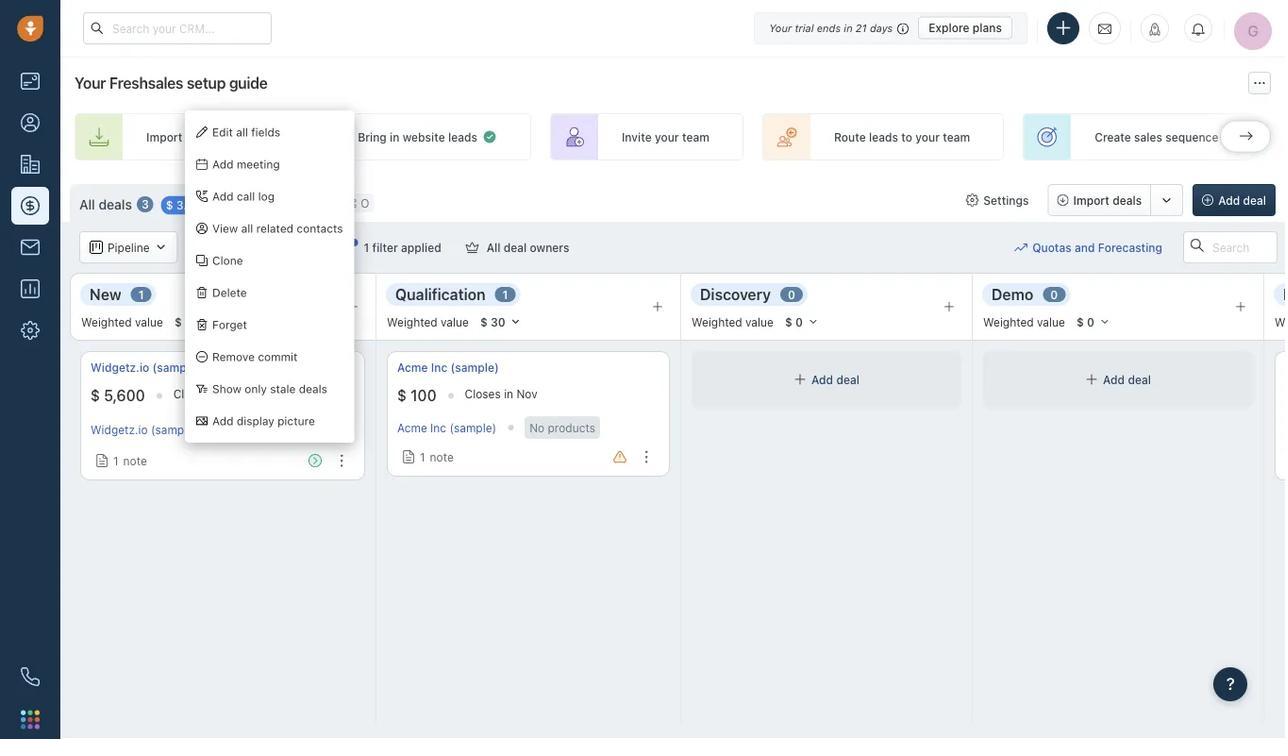 Task type: describe. For each thing, give the bounding box(es) containing it.
note for $ 5,600
[[123, 454, 147, 467]]

all for deals
[[79, 196, 95, 212]]

closes in nov
[[465, 387, 538, 401]]

deals inside menu
[[299, 382, 327, 395]]

crm - gold plan monthly (sample)
[[231, 421, 415, 434]]

quotas
[[1033, 241, 1072, 254]]

1 filter applied button
[[331, 231, 454, 263]]

and
[[1075, 241, 1095, 254]]

container_wx8msf4aqz5i3rn1 image for pipeline
[[90, 241, 103, 254]]

add meeting
[[212, 158, 280, 171]]

weighted value for discovery
[[692, 315, 774, 328]]

applied
[[401, 241, 442, 254]]

Search field
[[1184, 231, 1278, 263]]

no products
[[530, 421, 596, 434]]

o
[[361, 196, 369, 209]]

add inside button
[[1219, 194, 1241, 207]]

container_wx8msf4aqz5i3rn1 image inside all deal owners "button"
[[466, 241, 479, 254]]

weighted value for qualification
[[387, 315, 469, 328]]

explore plans
[[929, 21, 1003, 34]]

fields
[[251, 125, 280, 139]]

call
[[237, 190, 255, 203]]

import deals
[[1074, 194, 1142, 207]]

add call log
[[212, 190, 275, 203]]

invite your team
[[622, 130, 710, 143]]

related
[[256, 222, 294, 235]]

owners
[[530, 241, 570, 254]]

import for import deals
[[1074, 194, 1110, 207]]

2 your from the left
[[916, 130, 940, 143]]

freshsales
[[109, 74, 183, 92]]

meeting
[[237, 158, 280, 171]]

to
[[902, 130, 913, 143]]

2 widgetz.io from the top
[[91, 423, 148, 436]]

deals for all
[[99, 196, 132, 212]]

leads inside bring in website leads "link"
[[448, 130, 478, 143]]

edit
[[212, 125, 233, 139]]

sequence
[[1166, 130, 1219, 143]]

picture
[[278, 414, 315, 428]]

0 horizontal spatial days
[[235, 387, 260, 401]]

(sample) down $ 100
[[368, 421, 415, 434]]

show only stale deals
[[212, 382, 327, 395]]

no
[[530, 421, 545, 434]]

container_wx8msf4aqz5i3rn1 image inside 1 filter applied button
[[343, 241, 356, 254]]

weighted value for new
[[81, 315, 163, 328]]

1 horizontal spatial days
[[870, 22, 893, 34]]

view
[[212, 222, 238, 235]]

$ 3.71k
[[166, 199, 207, 212]]

30
[[491, 315, 506, 329]]

in for bring in website leads
[[390, 130, 400, 143]]

$ 1.12k button
[[166, 312, 239, 332]]

gold
[[268, 421, 293, 434]]

(sample) down closes in 3 days
[[151, 423, 198, 436]]

(sample) up closes in nov
[[451, 361, 499, 374]]

1 inside button
[[364, 241, 369, 254]]

bring in website leads link
[[286, 113, 531, 160]]

closes for $ 100
[[465, 387, 501, 401]]

quotas and forecasting link
[[1015, 231, 1182, 263]]

1 down $ 5,600
[[113, 454, 119, 467]]

$ 30
[[480, 315, 506, 329]]

all deals link
[[79, 195, 132, 214]]

5,600
[[104, 387, 145, 405]]

create sales sequence
[[1095, 130, 1219, 143]]

clone
[[212, 254, 243, 267]]

$ 1.12k
[[175, 315, 214, 329]]

all deals 3
[[79, 196, 149, 212]]

⌘
[[347, 196, 358, 209]]

1 widgetz.io (sample) from the top
[[91, 361, 201, 374]]

all for edit
[[236, 125, 248, 139]]

note for $ 100
[[430, 450, 454, 463]]

value for demo
[[1038, 315, 1066, 328]]

route leads to your team
[[834, 130, 971, 143]]

$ 100
[[397, 387, 437, 405]]

closes for $ 5,600
[[173, 387, 209, 401]]

value for discovery
[[746, 315, 774, 328]]

100
[[411, 387, 437, 405]]

monthly
[[322, 421, 365, 434]]

freshworks switcher image
[[21, 710, 40, 729]]

demo
[[992, 285, 1034, 303]]

container_wx8msf4aqz5i3rn1 image for quotas and forecasting
[[1015, 241, 1028, 254]]

import deals group
[[1048, 184, 1184, 216]]

2 widgetz.io (sample) link from the top
[[91, 423, 198, 436]]

1 note for $ 100
[[420, 450, 454, 463]]

forget
[[212, 318, 247, 331]]

route leads to your team link
[[763, 113, 1005, 160]]

1 up $ 30 button
[[503, 288, 508, 301]]

$ 0 button for demo
[[1068, 312, 1120, 332]]

create
[[1095, 130, 1132, 143]]

13 more...
[[273, 196, 327, 210]]

edit all fields
[[212, 125, 280, 139]]

nov
[[517, 387, 538, 401]]

2 inc from the top
[[431, 421, 447, 434]]

invite
[[622, 130, 652, 143]]

show
[[212, 382, 242, 395]]

discovery
[[700, 285, 771, 303]]

new
[[90, 285, 121, 303]]

qualification
[[396, 285, 486, 303]]

guide
[[229, 74, 268, 92]]

bring in website leads
[[358, 130, 478, 143]]

deals for import
[[1113, 194, 1142, 207]]

13 more... button
[[246, 190, 338, 216]]

stale
[[270, 382, 296, 395]]

1 note for $ 5,600
[[113, 454, 147, 467]]

all for view
[[241, 222, 253, 235]]

1 acme inc (sample) from the top
[[397, 361, 499, 374]]

widgetz.io inside 'link'
[[91, 361, 149, 374]]

$ 0 button for discovery
[[777, 312, 828, 332]]

0 vertical spatial contacts
[[186, 130, 233, 143]]



Task type: locate. For each thing, give the bounding box(es) containing it.
pipeline
[[108, 241, 150, 254]]

explore plans link
[[919, 17, 1013, 39]]

value down qualification
[[441, 315, 469, 328]]

2 weighted value from the left
[[387, 315, 469, 328]]

2 acme inc (sample) from the top
[[397, 421, 497, 434]]

3 for in
[[225, 387, 232, 401]]

1 down 100
[[420, 450, 425, 463]]

phone image
[[21, 667, 40, 686]]

container_wx8msf4aqz5i3rn1 image right applied
[[466, 241, 479, 254]]

weighted for discovery
[[692, 315, 743, 328]]

add
[[212, 158, 234, 171], [212, 190, 234, 203], [1219, 194, 1241, 207], [812, 373, 834, 386], [1104, 373, 1125, 386], [212, 414, 234, 428]]

13
[[273, 196, 286, 210]]

inc down 100
[[431, 421, 447, 434]]

closes
[[173, 387, 209, 401], [465, 387, 501, 401]]

bring
[[358, 130, 387, 143]]

in for closes in nov
[[504, 387, 514, 401]]

weighted value down qualification
[[387, 315, 469, 328]]

team inside the route leads to your team link
[[943, 130, 971, 143]]

settings
[[984, 194, 1029, 207]]

widgetz.io (sample) up 5,600
[[91, 361, 201, 374]]

add deal inside button
[[1219, 194, 1267, 207]]

only
[[245, 382, 267, 395]]

1 note down 5,600
[[113, 454, 147, 467]]

contacts down the more...
[[297, 222, 343, 235]]

⌘ o
[[347, 196, 369, 209]]

more...
[[289, 196, 327, 210]]

send email image
[[1099, 21, 1112, 36]]

1 vertical spatial your
[[75, 74, 106, 92]]

0 vertical spatial your
[[769, 22, 792, 34]]

value for qualification
[[441, 315, 469, 328]]

your left freshsales
[[75, 74, 106, 92]]

1 right new
[[138, 288, 144, 301]]

all left "owners"
[[487, 241, 501, 254]]

commit
[[258, 350, 298, 363]]

$ 0 for discovery
[[785, 315, 803, 329]]

inc
[[431, 361, 448, 374], [431, 421, 447, 434]]

1 horizontal spatial all
[[487, 241, 501, 254]]

leads right website
[[448, 130, 478, 143]]

0 horizontal spatial 3
[[141, 198, 149, 211]]

contacts up add meeting
[[186, 130, 233, 143]]

$ 0
[[785, 315, 803, 329], [1077, 315, 1095, 329]]

1 vertical spatial inc
[[431, 421, 447, 434]]

1 $ 0 button from the left
[[777, 312, 828, 332]]

closes left show
[[173, 387, 209, 401]]

1 value from the left
[[135, 315, 163, 328]]

in for closes in 3 days
[[213, 387, 222, 401]]

value down discovery
[[746, 315, 774, 328]]

0 vertical spatial days
[[870, 22, 893, 34]]

weighted for qualification
[[387, 315, 438, 328]]

add deal for demo
[[1104, 373, 1152, 386]]

settings button
[[956, 184, 1039, 216]]

import contacts
[[146, 130, 233, 143]]

$ 0 for demo
[[1077, 315, 1095, 329]]

1 horizontal spatial 3
[[225, 387, 232, 401]]

1 horizontal spatial team
[[943, 130, 971, 143]]

1 horizontal spatial import
[[1074, 194, 1110, 207]]

your right to
[[916, 130, 940, 143]]

0 vertical spatial 3
[[141, 198, 149, 211]]

container_wx8msf4aqz5i3rn1 image for 1
[[95, 454, 109, 467]]

1 acme from the top
[[397, 361, 428, 374]]

1 left the filter
[[364, 241, 369, 254]]

leads left to
[[869, 130, 899, 143]]

log
[[258, 190, 275, 203]]

acme
[[397, 361, 428, 374], [397, 421, 427, 434]]

acme inc (sample) up 100
[[397, 361, 499, 374]]

1 horizontal spatial add deal
[[1104, 373, 1152, 386]]

crm
[[231, 421, 256, 434]]

value for new
[[135, 315, 163, 328]]

container_wx8msf4aqz5i3rn1 image
[[482, 129, 497, 144], [966, 194, 979, 207], [154, 241, 168, 254], [343, 241, 356, 254], [794, 373, 807, 386], [1086, 373, 1099, 386], [402, 450, 415, 463]]

1 vertical spatial contacts
[[297, 222, 343, 235]]

acme inc (sample) link
[[397, 360, 499, 376], [397, 421, 497, 434]]

setup
[[187, 74, 226, 92]]

3 inside all deals 3
[[141, 198, 149, 211]]

add display picture
[[212, 414, 315, 428]]

1 vertical spatial widgetz.io (sample)
[[91, 423, 198, 436]]

team right invite
[[682, 130, 710, 143]]

4 weighted from the left
[[984, 315, 1034, 328]]

0 horizontal spatial $ 0
[[785, 315, 803, 329]]

import for import contacts
[[146, 130, 183, 143]]

widgetz.io (sample) link up 5,600
[[91, 360, 201, 376]]

$ 5,600
[[91, 387, 145, 405]]

1 horizontal spatial note
[[430, 450, 454, 463]]

0 horizontal spatial closes
[[173, 387, 209, 401]]

acme inc (sample) link up 100
[[397, 360, 499, 376]]

acme down $ 100
[[397, 421, 427, 434]]

what's new image
[[1149, 23, 1162, 36]]

2 $ 0 from the left
[[1077, 315, 1095, 329]]

2 acme from the top
[[397, 421, 427, 434]]

weighted down demo
[[984, 315, 1034, 328]]

0 horizontal spatial team
[[682, 130, 710, 143]]

widgetz.io
[[91, 361, 149, 374], [91, 423, 148, 436]]

add deal button
[[1193, 184, 1276, 216]]

3 value from the left
[[746, 315, 774, 328]]

1 horizontal spatial leads
[[869, 130, 899, 143]]

team right to
[[943, 130, 971, 143]]

$ 3.71k button
[[161, 196, 227, 215]]

weighted for new
[[81, 315, 132, 328]]

3 weighted from the left
[[692, 315, 743, 328]]

weighted down discovery
[[692, 315, 743, 328]]

widgetz.io (sample) down 5,600
[[91, 423, 198, 436]]

route
[[834, 130, 866, 143]]

all up pipeline dropdown button
[[79, 196, 95, 212]]

2 $ 0 button from the left
[[1068, 312, 1120, 332]]

create sales sequence link
[[1023, 113, 1253, 160]]

import down your freshsales setup guide
[[146, 130, 183, 143]]

deals up the pipeline
[[99, 196, 132, 212]]

1 filter applied
[[364, 241, 442, 254]]

your freshsales setup guide
[[75, 74, 268, 92]]

all
[[236, 125, 248, 139], [241, 222, 253, 235]]

container_wx8msf4aqz5i3rn1 image inside pipeline dropdown button
[[90, 241, 103, 254]]

leads inside the route leads to your team link
[[869, 130, 899, 143]]

3 right all deals link
[[141, 198, 149, 211]]

1 horizontal spatial $ 0
[[1077, 315, 1095, 329]]

website
[[403, 130, 445, 143]]

1 widgetz.io (sample) link from the top
[[91, 360, 201, 376]]

deal inside "button"
[[504, 241, 527, 254]]

container_wx8msf4aqz5i3rn1 image inside settings popup button
[[966, 194, 979, 207]]

0 horizontal spatial all
[[79, 196, 95, 212]]

2 weighted from the left
[[387, 315, 438, 328]]

1 closes from the left
[[173, 387, 209, 401]]

sales
[[1135, 130, 1163, 143]]

widgetz.io up $ 5,600
[[91, 361, 149, 374]]

0 horizontal spatial contacts
[[186, 130, 233, 143]]

days up the display
[[235, 387, 260, 401]]

1 horizontal spatial deals
[[299, 382, 327, 395]]

1 vertical spatial acme inc (sample)
[[397, 421, 497, 434]]

plans
[[973, 21, 1003, 34]]

container_wx8msf4aqz5i3rn1 image inside bring in website leads "link"
[[482, 129, 497, 144]]

3 weighted value from the left
[[692, 315, 774, 328]]

weighted for demo
[[984, 315, 1034, 328]]

container_wx8msf4aqz5i3rn1 image left the pipeline
[[90, 241, 103, 254]]

1 horizontal spatial your
[[769, 22, 792, 34]]

closes left nov
[[465, 387, 501, 401]]

your for your freshsales setup guide
[[75, 74, 106, 92]]

acme inc (sample) link down 100
[[397, 421, 497, 434]]

import contacts link
[[75, 113, 267, 160]]

1 $ 0 from the left
[[785, 315, 803, 329]]

weighted value
[[81, 315, 163, 328], [387, 315, 469, 328], [692, 315, 774, 328], [984, 315, 1066, 328]]

invite your team link
[[550, 113, 744, 160]]

$ inside popup button
[[166, 199, 173, 212]]

note
[[430, 450, 454, 463], [123, 454, 147, 467]]

1 horizontal spatial closes
[[465, 387, 501, 401]]

0 vertical spatial widgetz.io (sample)
[[91, 361, 201, 374]]

0 horizontal spatial import
[[146, 130, 183, 143]]

container_wx8msf4aqz5i3rn1 image left quotas
[[1015, 241, 1028, 254]]

1 team from the left
[[682, 130, 710, 143]]

1 leads from the left
[[448, 130, 478, 143]]

your
[[769, 22, 792, 34], [75, 74, 106, 92]]

1 vertical spatial 3
[[225, 387, 232, 401]]

in right bring
[[390, 130, 400, 143]]

value down quotas
[[1038, 315, 1066, 328]]

acme up $ 100
[[397, 361, 428, 374]]

display
[[237, 414, 274, 428]]

value
[[135, 315, 163, 328], [441, 315, 469, 328], [746, 315, 774, 328], [1038, 315, 1066, 328]]

0 vertical spatial widgetz.io
[[91, 361, 149, 374]]

your right invite
[[655, 130, 679, 143]]

3 left the only
[[225, 387, 232, 401]]

deal
[[1244, 194, 1267, 207], [504, 241, 527, 254], [837, 373, 860, 386], [1128, 373, 1152, 386]]

1 horizontal spatial 1 note
[[420, 450, 454, 463]]

1
[[364, 241, 369, 254], [138, 288, 144, 301], [503, 288, 508, 301], [420, 450, 425, 463], [113, 454, 119, 467]]

your for your trial ends in 21 days
[[769, 22, 792, 34]]

0 vertical spatial all
[[79, 196, 95, 212]]

2 horizontal spatial add deal
[[1219, 194, 1267, 207]]

import deals button
[[1048, 184, 1152, 216]]

your trial ends in 21 days
[[769, 22, 893, 34]]

0 horizontal spatial your
[[75, 74, 106, 92]]

value left $ 1.12k
[[135, 315, 163, 328]]

quotas and forecasting
[[1033, 241, 1163, 254]]

2 team from the left
[[943, 130, 971, 143]]

(sample) up closes in 3 days
[[152, 361, 201, 374]]

$ 3.71k button
[[156, 194, 232, 216]]

all right view
[[241, 222, 253, 235]]

1 vertical spatial all
[[487, 241, 501, 254]]

1 vertical spatial widgetz.io
[[91, 423, 148, 436]]

menu containing edit all fields
[[185, 110, 355, 443]]

widgetz.io (sample) link down 5,600
[[91, 423, 198, 436]]

2 acme inc (sample) link from the top
[[397, 421, 497, 434]]

1 your from the left
[[655, 130, 679, 143]]

container_wx8msf4aqz5i3rn1 image inside pipeline dropdown button
[[154, 241, 168, 254]]

0 horizontal spatial add deal
[[812, 373, 860, 386]]

$ inside 'button'
[[175, 315, 182, 329]]

container_wx8msf4aqz5i3rn1 image
[[90, 241, 103, 254], [466, 241, 479, 254], [1015, 241, 1028, 254], [95, 454, 109, 467]]

in left the only
[[213, 387, 222, 401]]

3 for deals
[[141, 198, 149, 211]]

your left trial
[[769, 22, 792, 34]]

1.12k
[[185, 315, 214, 329]]

1 horizontal spatial your
[[916, 130, 940, 143]]

deals up the forecasting
[[1113, 194, 1142, 207]]

4 value from the left
[[1038, 315, 1066, 328]]

$ 30 button
[[472, 312, 530, 332]]

weighted down qualification
[[387, 315, 438, 328]]

widgetz.io down $ 5,600
[[91, 423, 148, 436]]

remove commit
[[212, 350, 298, 363]]

acme inc (sample) down 100
[[397, 421, 497, 434]]

2 widgetz.io (sample) from the top
[[91, 423, 198, 436]]

0 vertical spatial all
[[236, 125, 248, 139]]

1 vertical spatial widgetz.io (sample) link
[[91, 423, 198, 436]]

0 horizontal spatial your
[[655, 130, 679, 143]]

container_wx8msf4aqz5i3rn1 image down $ 5,600
[[95, 454, 109, 467]]

3
[[141, 198, 149, 211], [225, 387, 232, 401]]

weighted value down demo
[[984, 315, 1066, 328]]

weighted value down new
[[81, 315, 163, 328]]

1 acme inc (sample) link from the top
[[397, 360, 499, 376]]

import
[[146, 130, 183, 143], [1074, 194, 1110, 207]]

days
[[870, 22, 893, 34], [235, 387, 260, 401]]

1 vertical spatial days
[[235, 387, 260, 401]]

deal inside button
[[1244, 194, 1267, 207]]

acme inc (sample)
[[397, 361, 499, 374], [397, 421, 497, 434]]

1 weighted from the left
[[81, 315, 132, 328]]

1 weighted value from the left
[[81, 315, 163, 328]]

plan
[[296, 421, 319, 434]]

-
[[260, 421, 265, 434]]

note down 5,600
[[123, 454, 147, 467]]

(sample) down closes in nov
[[450, 421, 497, 434]]

1 vertical spatial acme inc (sample) link
[[397, 421, 497, 434]]

0 vertical spatial acme inc (sample) link
[[397, 360, 499, 376]]

import inside button
[[1074, 194, 1110, 207]]

0 horizontal spatial deals
[[99, 196, 132, 212]]

4 weighted value from the left
[[984, 315, 1066, 328]]

weighted value for demo
[[984, 315, 1066, 328]]

2 leads from the left
[[869, 130, 899, 143]]

all right edit at top
[[236, 125, 248, 139]]

0 vertical spatial acme
[[397, 361, 428, 374]]

widgetz.io (sample) link
[[91, 360, 201, 376], [91, 423, 198, 436]]

0 vertical spatial import
[[146, 130, 183, 143]]

in left nov
[[504, 387, 514, 401]]

deals
[[1113, 194, 1142, 207], [99, 196, 132, 212], [299, 382, 327, 395]]

deals inside button
[[1113, 194, 1142, 207]]

1 note down 100
[[420, 450, 454, 463]]

forecasting
[[1099, 241, 1163, 254]]

menu
[[185, 110, 355, 443]]

all for deal
[[487, 241, 501, 254]]

filter
[[372, 241, 398, 254]]

0 vertical spatial widgetz.io (sample) link
[[91, 360, 201, 376]]

21
[[856, 22, 867, 34]]

explore
[[929, 21, 970, 34]]

0 horizontal spatial leads
[[448, 130, 478, 143]]

note down 100
[[430, 450, 454, 463]]

container_wx8msf4aqz5i3rn1 image inside quotas and forecasting link
[[1015, 241, 1028, 254]]

import up quotas and forecasting in the right of the page
[[1074, 194, 1110, 207]]

0 horizontal spatial 1 note
[[113, 454, 147, 467]]

1 widgetz.io from the top
[[91, 361, 149, 374]]

inc up 100
[[431, 361, 448, 374]]

1 vertical spatial all
[[241, 222, 253, 235]]

trial
[[795, 22, 814, 34]]

all deal owners button
[[454, 231, 582, 263]]

Search your CRM... text field
[[83, 12, 272, 44]]

2 horizontal spatial deals
[[1113, 194, 1142, 207]]

remove
[[212, 350, 255, 363]]

1 vertical spatial acme
[[397, 421, 427, 434]]

1 horizontal spatial contacts
[[297, 222, 343, 235]]

in left the 21
[[844, 22, 853, 34]]

$
[[166, 199, 173, 212], [175, 315, 182, 329], [480, 315, 488, 329], [785, 315, 793, 329], [1077, 315, 1084, 329], [91, 387, 100, 405], [397, 387, 407, 405]]

weighted down new
[[81, 315, 132, 328]]

2 value from the left
[[441, 315, 469, 328]]

0 horizontal spatial $ 0 button
[[777, 312, 828, 332]]

0 vertical spatial inc
[[431, 361, 448, 374]]

1 vertical spatial import
[[1074, 194, 1110, 207]]

add deal for discovery
[[812, 373, 860, 386]]

0 horizontal spatial note
[[123, 454, 147, 467]]

in inside bring in website leads "link"
[[390, 130, 400, 143]]

team inside invite your team link
[[682, 130, 710, 143]]

days right the 21
[[870, 22, 893, 34]]

all inside "button"
[[487, 241, 501, 254]]

your
[[655, 130, 679, 143], [916, 130, 940, 143]]

all deal owners
[[487, 241, 570, 254]]

weighted value down discovery
[[692, 315, 774, 328]]

2 closes from the left
[[465, 387, 501, 401]]

pipeline button
[[79, 231, 178, 263]]

1 horizontal spatial $ 0 button
[[1068, 312, 1120, 332]]

0 vertical spatial acme inc (sample)
[[397, 361, 499, 374]]

1 inc from the top
[[431, 361, 448, 374]]

phone element
[[11, 658, 49, 696]]

delete
[[212, 286, 247, 299]]

deals right stale
[[299, 382, 327, 395]]



Task type: vqa. For each thing, say whether or not it's contained in the screenshot.
when to the middle
no



